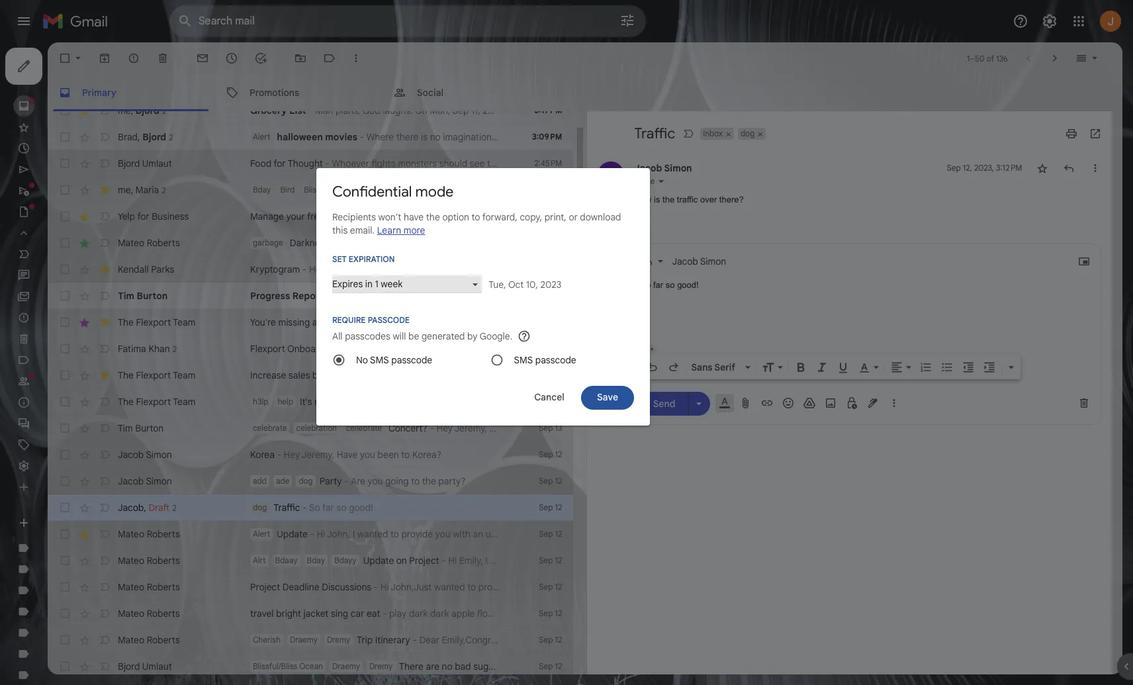 Task type: locate. For each thing, give the bounding box(es) containing it.
9 row from the top
[[48, 309, 573, 336]]

0 horizontal spatial oct
[[508, 278, 524, 290]]

should
[[359, 263, 387, 275]]

2 bjord umlaut from the top
[[118, 661, 172, 673]]

2 vertical spatial the flexport team
[[118, 396, 196, 408]]

0 horizontal spatial so
[[337, 502, 347, 514]]

team
[[173, 316, 196, 328], [173, 369, 196, 381], [173, 396, 196, 408]]

, up brad at the left top of page
[[131, 104, 133, 116]]

1 horizontal spatial so
[[666, 280, 675, 290]]

1 vertical spatial over
[[494, 237, 512, 249]]

0 vertical spatial oct
[[508, 278, 524, 290]]

0 vertical spatial update
[[277, 528, 308, 540]]

3:12 pm
[[996, 163, 1022, 173]]

traffic left the inbox button
[[635, 124, 675, 142]]

2 important because you marked it as important. switch from the top
[[98, 316, 111, 329]]

learn more link
[[377, 224, 425, 236]]

None search field
[[169, 5, 646, 37]]

dog inside button
[[741, 128, 755, 138]]

good!
[[677, 280, 699, 290], [349, 502, 373, 514]]

hey
[[309, 263, 325, 275], [284, 449, 300, 461]]

- right call
[[358, 343, 362, 355]]

bold ‪(⌘b)‬ image
[[794, 361, 807, 374]]

3 12 from the top
[[555, 502, 562, 512]]

row
[[48, 97, 573, 124], [48, 124, 573, 150], [48, 150, 573, 177], [48, 177, 573, 203], [48, 203, 573, 230], [48, 230, 662, 256], [48, 256, 573, 283], [48, 283, 573, 309], [48, 309, 573, 336], [48, 336, 573, 362], [48, 362, 573, 389], [48, 389, 573, 415], [48, 415, 573, 442], [48, 442, 573, 468], [48, 468, 573, 495], [48, 495, 573, 521], [48, 521, 573, 547], [48, 547, 573, 574], [48, 574, 573, 600], [48, 600, 573, 627], [48, 627, 573, 653], [48, 653, 573, 680]]

far inside text box
[[653, 280, 663, 290]]

oct down best,
[[508, 278, 524, 290]]

flexport for you're missing a step! here's how to send your inventory 'important because you marked it as important.' switch
[[136, 316, 171, 328]]

0 horizontal spatial kryptogram
[[250, 263, 300, 275]]

add
[[253, 476, 267, 486]]

1 vertical spatial important because you marked it as important. switch
[[98, 316, 111, 329]]

0 horizontal spatial dremy
[[327, 635, 350, 645]]

the flexport team for you're missing a step! here's how to send your inventory
[[118, 316, 196, 328]]

social
[[417, 86, 444, 98]]

sincerely,
[[593, 237, 634, 249]]

6 sep 12 from the top
[[539, 582, 562, 592]]

update
[[277, 528, 308, 540], [363, 555, 394, 567]]

update up bdaay at the left of page
[[277, 528, 308, 540]]

, for halloween movies
[[138, 131, 140, 143]]

3 mateo roberts from the top
[[118, 555, 180, 567]]

row containing kendall parks
[[48, 256, 573, 283]]

0 vertical spatial important because you marked it as important. switch
[[98, 263, 111, 276]]

party - are you going to the party?
[[320, 475, 466, 487]]

2 vertical spatial dog
[[253, 502, 267, 512]]

1 kendall from the left
[[118, 263, 149, 275]]

0 vertical spatial good!
[[677, 280, 699, 290]]

0 horizontal spatial kendall
[[118, 263, 149, 275]]

delete image
[[156, 52, 169, 65]]

the right have
[[426, 211, 440, 223]]

row containing brad
[[48, 124, 573, 150]]

ocean
[[299, 661, 323, 671]]

1 horizontal spatial hey
[[309, 263, 325, 275]]

hey left all,
[[309, 263, 325, 275]]

the
[[532, 237, 548, 249], [118, 316, 134, 328], [118, 369, 134, 381], [118, 396, 134, 408]]

project up travel
[[250, 581, 280, 593]]

so inside row
[[309, 502, 320, 514]]

1 horizontal spatial over
[[700, 195, 717, 205]]

0 vertical spatial draemy
[[290, 635, 318, 645]]

by inside require passcode all passcodes will be generated by google.
[[467, 330, 478, 342]]

0 vertical spatial so
[[640, 280, 651, 290]]

inventory inside 'link'
[[447, 316, 486, 328]]

not important switch for 22th row
[[98, 660, 111, 673]]

12 for 9th row from the bottom
[[555, 449, 562, 459]]

9 sep 12 from the top
[[539, 661, 562, 671]]

0 vertical spatial for
[[274, 158, 286, 169]]

0 vertical spatial hey
[[309, 263, 325, 275]]

2 inside me , maria 2
[[162, 185, 166, 195]]

yelp down me , maria 2
[[118, 211, 135, 222]]

sep for sixth row from the bottom of the traffic main content
[[539, 529, 553, 539]]

sep 12 for 8th row from the bottom of the traffic main content
[[539, 476, 562, 486]]

8 sep 12 from the top
[[539, 635, 562, 645]]

sales
[[289, 369, 310, 381]]

1 horizontal spatial dremy
[[369, 661, 393, 671]]

here's
[[458, 396, 484, 408]]

1 vertical spatial jeremy,
[[302, 449, 334, 461]]

2 up brad , bjord 2
[[162, 106, 166, 116]]

1 mateo roberts from the top
[[118, 237, 180, 249]]

for right food
[[274, 158, 286, 169]]

1 vertical spatial send
[[366, 396, 387, 408]]

inbox button
[[701, 128, 724, 140]]

bjord umlaut for -
[[118, 158, 172, 169]]

2 right khan
[[173, 344, 177, 354]]

over inside row
[[494, 237, 512, 249]]

important mainly because it was sent directly to you. switch
[[98, 183, 111, 197]]

- right list
[[309, 105, 313, 117]]

far inside row
[[322, 502, 334, 514]]

sep 27
[[538, 397, 562, 406]]

not important switch for row containing brad
[[98, 130, 111, 144]]

you right are
[[368, 475, 383, 487]]

alert up food
[[253, 132, 270, 142]]

sep for row containing jacob
[[539, 502, 553, 512]]

shipment
[[351, 184, 391, 196]]

kryptogram - hey all, you should all give kryptogram a listen. best, kendall
[[250, 263, 562, 275]]

far
[[653, 280, 663, 290], [322, 502, 334, 514]]

sep 12 for row containing jacob
[[539, 502, 562, 512]]

send up be
[[403, 316, 424, 328]]

0 horizontal spatial far
[[322, 502, 334, 514]]

to right "been"
[[401, 449, 410, 461]]

2 roberts from the top
[[147, 528, 180, 540]]

tim for -
[[118, 290, 134, 302]]

1 vertical spatial bjord umlaut
[[118, 661, 172, 673]]

kryptogram down the "feel"
[[421, 263, 471, 275]]

9 12 from the top
[[555, 661, 562, 671]]

0 vertical spatial inventory
[[447, 316, 486, 328]]

sep 12, 2023, 3:12 pm cell
[[947, 162, 1022, 175]]

dog
[[741, 128, 755, 138], [299, 476, 313, 486], [253, 502, 267, 512]]

your up "generated"
[[426, 316, 445, 328]]

1 vertical spatial alert
[[253, 529, 270, 539]]

, left maria
[[131, 184, 133, 196]]

toggle split pane mode image
[[1075, 52, 1088, 65]]

- down 'dog traffic - so far so good!'
[[310, 528, 314, 540]]

5 12 from the top
[[555, 555, 562, 565]]

1 horizontal spatial kendall
[[531, 263, 562, 275]]

or
[[569, 211, 578, 223]]

2 horizontal spatial dog
[[741, 128, 755, 138]]

important because you marked it as important. switch
[[98, 263, 111, 276], [98, 316, 111, 329], [98, 369, 111, 382]]

4 row from the top
[[48, 177, 573, 203]]

1 vertical spatial tim burton
[[118, 422, 164, 434]]

by left 40-
[[313, 369, 323, 381]]

1 horizontal spatial oct
[[543, 291, 557, 301]]

all
[[389, 263, 399, 275]]

4 12 from the top
[[555, 529, 562, 539]]

kryptogram up "progress"
[[250, 263, 300, 275]]

dog down add
[[253, 502, 267, 512]]

2 row from the top
[[48, 124, 573, 150]]

0 vertical spatial dog
[[741, 128, 755, 138]]

0 horizontal spatial a
[[312, 316, 317, 328]]

12 for sixth row from the bottom of the traffic main content
[[555, 529, 562, 539]]

dremy down sing
[[327, 635, 350, 645]]

,
[[131, 104, 133, 116], [138, 131, 140, 143], [131, 184, 133, 196], [144, 501, 146, 513]]

2 right draft
[[172, 503, 176, 513]]

email.
[[350, 224, 375, 236]]

bday up project deadline discussions -
[[307, 555, 325, 565]]

not important switch for row containing fatima khan
[[98, 342, 111, 355]]

far up show trimmed content icon
[[653, 280, 663, 290]]

1 horizontal spatial for
[[274, 158, 286, 169]]

21 row from the top
[[48, 627, 573, 653]]

celebrate
[[253, 423, 287, 433]]

so far so good!
[[640, 280, 701, 290]]

2
[[162, 106, 166, 116], [169, 132, 173, 142], [162, 185, 166, 195], [173, 344, 177, 354], [172, 503, 176, 513]]

ice shipment -
[[336, 184, 400, 196]]

1 horizontal spatial good!
[[677, 280, 699, 290]]

roberts for garbage
[[147, 237, 180, 249]]

to inside 'link'
[[392, 316, 401, 328]]

roberts for alert
[[147, 528, 180, 540]]

undo ‪(⌘z)‬ image
[[646, 361, 659, 374]]

dog right ade
[[299, 476, 313, 486]]

ade
[[276, 476, 290, 486]]

korea - hey jeremy, have you been to korea?
[[250, 449, 442, 461]]

7 sep 12 from the top
[[539, 608, 562, 618]]

send inside 'link'
[[403, 316, 424, 328]]

8 12 from the top
[[555, 635, 562, 645]]

far down party in the bottom of the page
[[322, 502, 334, 514]]

show trimmed content image
[[640, 346, 656, 353]]

sep 12 for 22th row
[[539, 661, 562, 671]]

roberts for trip
[[147, 634, 180, 646]]

2 umlaut from the top
[[142, 661, 172, 673]]

traffic up alert update - on the left
[[274, 502, 300, 514]]

2 alert from the top
[[253, 529, 270, 539]]

discussions
[[322, 581, 371, 593]]

0 horizontal spatial hey
[[284, 449, 300, 461]]

1 vertical spatial draemy
[[332, 661, 360, 671]]

draft
[[149, 501, 170, 513]]

0 horizontal spatial yelp
[[118, 211, 135, 222]]

so
[[666, 280, 675, 290], [337, 502, 347, 514]]

kendall
[[118, 263, 149, 275], [531, 263, 562, 275]]

inventory up "generated"
[[447, 316, 486, 328]]

1 horizontal spatial so
[[640, 280, 651, 290]]

to right time
[[355, 396, 364, 408]]

sep 12 for 18th row from the top
[[539, 555, 562, 565]]

, for ice shipment
[[131, 184, 133, 196]]

the for 11th row from the bottom
[[118, 396, 134, 408]]

1 horizontal spatial send
[[403, 316, 424, 328]]

2 inside jacob , draft 2
[[172, 503, 176, 513]]

0 horizontal spatial traffic
[[274, 502, 300, 514]]

1 horizontal spatial yelp
[[326, 211, 344, 222]]

so down party in the bottom of the page
[[309, 502, 320, 514]]

not important switch for 13th row
[[98, 422, 111, 435]]

1 horizontal spatial draemy
[[332, 661, 360, 671]]

now
[[315, 396, 332, 408]]

recipients
[[332, 211, 376, 223]]

good! inside row
[[349, 502, 373, 514]]

alert inside alert update -
[[253, 529, 270, 539]]

mateo roberts for trip
[[118, 634, 180, 646]]

require
[[332, 315, 366, 325]]

0 vertical spatial far
[[653, 280, 663, 290]]

sep for 9th row from the bottom
[[539, 449, 553, 459]]

brad
[[118, 131, 138, 143]]

here's
[[343, 316, 370, 328]]

hi jeremy, i can almost feel it. taking over me. the darkness. sincerely, mateo
[[338, 237, 662, 249]]

draemy down trip
[[332, 661, 360, 671]]

darkness
[[290, 237, 329, 249]]

manage your free yelp business page -
[[250, 211, 416, 222]]

copy,
[[520, 211, 542, 223]]

1 sep 12 from the top
[[539, 449, 562, 459]]

1 vertical spatial dremy
[[369, 661, 393, 671]]

forward,
[[482, 211, 518, 223]]

7 row from the top
[[48, 256, 573, 283]]

2 vertical spatial important because you marked it as important. switch
[[98, 369, 111, 382]]

project right on on the left bottom
[[409, 555, 439, 567]]

1 vertical spatial oct
[[543, 291, 557, 301]]

3 team from the top
[[173, 396, 196, 408]]

1 vertical spatial tim
[[118, 422, 133, 434]]

0 horizontal spatial good!
[[349, 502, 373, 514]]

2 for traffic
[[172, 503, 176, 513]]

a left step!
[[312, 316, 317, 328]]

update on project -
[[363, 555, 448, 567]]

draemy for trip itinerary
[[290, 635, 318, 645]]

1 vertical spatial the flexport team
[[118, 369, 196, 381]]

2 the flexport team from the top
[[118, 369, 196, 381]]

send down increase sales by 40-80% by activating your fast tags now!
[[366, 396, 387, 408]]

alrt
[[253, 555, 266, 565]]

tue, oct 10, 2023
[[489, 278, 562, 290]]

yelp up the this
[[326, 211, 344, 222]]

you right have
[[360, 449, 375, 461]]

passcodes
[[345, 330, 391, 342]]

kendall up the 2023
[[531, 263, 562, 275]]

umlaut for -
[[142, 158, 172, 169]]

, down me , bjord 2
[[138, 131, 140, 143]]

cell inside row
[[525, 342, 573, 355]]

0 horizontal spatial so
[[309, 502, 320, 514]]

update left on on the left bottom
[[363, 555, 394, 567]]

not important switch for 6th row from the top of the traffic main content
[[98, 236, 111, 250]]

more
[[404, 224, 425, 236]]

1 alert from the top
[[253, 132, 270, 142]]

kendall left the 'parks'
[[118, 263, 149, 275]]

darkness.
[[550, 237, 591, 249]]

dremy down trip itinerary -
[[369, 661, 393, 671]]

tab list containing primary
[[48, 74, 1123, 111]]

over left the me.
[[494, 237, 512, 249]]

this
[[332, 224, 348, 236]]

generated
[[422, 330, 465, 342]]

1 row from the top
[[48, 97, 573, 124]]

ice
[[336, 184, 349, 196]]

you're
[[250, 316, 276, 328]]

team for increase sales by 40-80% by activating your fast tags now!
[[173, 369, 196, 381]]

- right movies
[[360, 131, 364, 143]]

increase
[[250, 369, 286, 381]]

0 vertical spatial bjord umlaut
[[118, 158, 172, 169]]

0 vertical spatial the flexport team
[[118, 316, 196, 328]]

1 horizontal spatial far
[[653, 280, 663, 290]]

hey for hey jeremy, have you been to korea?
[[284, 449, 300, 461]]

2 kryptogram from the left
[[421, 263, 471, 275]]

0 horizontal spatial for
[[137, 211, 149, 222]]

1 vertical spatial team
[[173, 369, 196, 381]]

0 horizontal spatial dog
[[253, 502, 267, 512]]

5 row from the top
[[48, 203, 573, 230]]

mateo roberts for garbage
[[118, 237, 180, 249]]

1 vertical spatial for
[[137, 211, 149, 222]]

2 for halloween movies
[[169, 132, 173, 142]]

- right eat
[[383, 608, 387, 620]]

2 12 from the top
[[555, 476, 562, 486]]

2 vertical spatial team
[[173, 396, 196, 408]]

1 tim burton from the top
[[118, 290, 168, 302]]

0 vertical spatial team
[[173, 316, 196, 328]]

the flexport team for increase sales by 40-80% by activating your fast tags now!
[[118, 369, 196, 381]]

2 inside me , bjord 2
[[162, 106, 166, 116]]

dremy for trip itinerary
[[327, 635, 350, 645]]

3 row from the top
[[48, 150, 573, 177]]

sep 12
[[539, 449, 562, 459], [539, 476, 562, 486], [539, 502, 562, 512], [539, 529, 562, 539], [539, 555, 562, 565], [539, 582, 562, 592], [539, 608, 562, 618], [539, 635, 562, 645], [539, 661, 562, 671]]

draemy up ocean
[[290, 635, 318, 645]]

movies
[[325, 131, 357, 143]]

2 tim burton from the top
[[118, 422, 164, 434]]

0 vertical spatial umlaut
[[142, 158, 172, 169]]

expiration
[[349, 254, 395, 264]]

sep 12 for sixth row from the bottom of the traffic main content
[[539, 529, 562, 539]]

not important switch for 1st row
[[98, 104, 111, 117]]

alert up "alrt"
[[253, 529, 270, 539]]

1 vertical spatial so
[[309, 502, 320, 514]]

roberts
[[147, 237, 180, 249], [147, 528, 180, 540], [147, 555, 180, 567], [147, 581, 180, 593], [147, 608, 180, 620], [147, 634, 180, 646]]

to right going
[[411, 475, 420, 487]]

a left listen.
[[473, 263, 478, 275]]

mateo roberts
[[118, 237, 180, 249], [118, 528, 180, 540], [118, 555, 180, 567], [118, 581, 180, 593], [118, 608, 180, 620], [118, 634, 180, 646]]

5 sep 12 from the top
[[539, 555, 562, 565]]

1 horizontal spatial a
[[473, 263, 478, 275]]

row containing fatima khan
[[48, 336, 573, 362]]

0 horizontal spatial bday
[[253, 185, 271, 195]]

traffic main content
[[48, 42, 1123, 685]]

1 umlaut from the top
[[142, 158, 172, 169]]

0 vertical spatial traffic
[[635, 124, 675, 142]]

2 right maria
[[162, 185, 166, 195]]

jacob
[[635, 162, 662, 174], [672, 256, 698, 267], [118, 449, 144, 461], [118, 475, 144, 487], [118, 501, 144, 513]]

2 right brad at the left top of page
[[169, 132, 173, 142]]

2 tim from the top
[[118, 422, 133, 434]]

1 horizontal spatial dog
[[299, 476, 313, 486]]

1 vertical spatial burton
[[135, 422, 164, 434]]

blissful/bliss
[[253, 661, 298, 671]]

1 the flexport team from the top
[[118, 316, 196, 328]]

2 team from the top
[[173, 369, 196, 381]]

1 vertical spatial a
[[312, 316, 317, 328]]

increase sales by 40-80% by activating your fast tags now! link
[[250, 369, 502, 382]]

there are no bad suggestions...
[[399, 661, 531, 673]]

3 important because you marked it as important. switch from the top
[[98, 369, 111, 382]]

italic ‪(⌘i)‬ image
[[815, 361, 828, 374]]

so up show trimmed content icon
[[640, 280, 651, 290]]

the left the party?
[[422, 475, 436, 487]]

2 horizontal spatial by
[[467, 330, 478, 342]]

- right shipment
[[393, 184, 397, 196]]

snooze image
[[225, 52, 238, 65]]

1 vertical spatial traffic
[[274, 502, 300, 514]]

to right 'option'
[[472, 211, 480, 223]]

tim burton for -
[[118, 290, 168, 302]]

22 row from the top
[[48, 653, 573, 680]]

1 vertical spatial far
[[322, 502, 334, 514]]

0 horizontal spatial draemy
[[290, 635, 318, 645]]

not important switch for sixth row from the bottom of the traffic main content
[[98, 528, 111, 541]]

3 sep 12 from the top
[[539, 502, 562, 512]]

yelp
[[118, 211, 135, 222], [326, 211, 344, 222]]

2 mateo roberts from the top
[[118, 528, 180, 540]]

dog right inbox
[[741, 128, 755, 138]]

0 vertical spatial tim
[[118, 290, 134, 302]]

0 vertical spatial burton
[[137, 290, 168, 302]]

tim burton
[[118, 290, 168, 302], [118, 422, 164, 434]]

11 row from the top
[[48, 362, 573, 389]]

how
[[635, 195, 652, 205]]

12,
[[963, 163, 972, 173]]

oct inside row
[[543, 291, 557, 301]]

1 horizontal spatial jeremy,
[[349, 237, 381, 249]]

google.
[[480, 330, 513, 342]]

not important switch for fourth row from the bottom of the traffic main content
[[98, 581, 111, 594]]

me up brad at the left top of page
[[118, 104, 131, 116]]

can
[[388, 237, 404, 249]]

to up will
[[392, 316, 401, 328]]

1 horizontal spatial project
[[409, 555, 439, 567]]

navigation
[[0, 42, 159, 685]]

jeremy, down email.
[[349, 237, 381, 249]]

by right 80%
[[363, 369, 373, 381]]

tab list
[[48, 74, 1123, 111]]

traffic
[[677, 195, 698, 205]]

alert update -
[[253, 528, 317, 540]]

by left google. in the top of the page
[[467, 330, 478, 342]]

1 tim from the top
[[118, 290, 134, 302]]

0 vertical spatial tim burton
[[118, 290, 168, 302]]

0 vertical spatial alert
[[253, 132, 270, 142]]

1 vertical spatial hey
[[284, 449, 300, 461]]

0 vertical spatial dremy
[[327, 635, 350, 645]]

4 sep 12 from the top
[[539, 529, 562, 539]]

dog button
[[738, 128, 756, 140]]

not important switch
[[98, 104, 111, 117], [682, 127, 695, 140], [98, 130, 111, 144], [98, 157, 111, 170], [98, 210, 111, 223], [98, 236, 111, 250], [98, 289, 111, 303], [98, 342, 111, 355], [98, 395, 111, 408], [98, 422, 111, 435], [98, 448, 111, 461], [98, 475, 111, 488], [98, 501, 111, 514], [98, 528, 111, 541], [98, 554, 111, 567], [98, 581, 111, 594], [98, 607, 111, 620], [98, 634, 111, 647], [98, 660, 111, 673]]

- right on on the left bottom
[[442, 555, 446, 567]]

over right "traffic"
[[700, 195, 717, 205]]

6 row from the top
[[48, 230, 662, 256]]

6 roberts from the top
[[147, 634, 180, 646]]

send
[[403, 316, 424, 328], [366, 396, 387, 408]]

2 inside fatima khan 2
[[173, 344, 177, 354]]

add to tasks image
[[254, 52, 267, 65]]

me right important mainly because it was sent directly to you. switch
[[118, 184, 131, 196]]

6 12 from the top
[[555, 582, 562, 592]]

bday left bird on the left top of page
[[253, 185, 271, 195]]

jeremy, down celebration
[[302, 449, 334, 461]]

your left free
[[286, 211, 305, 222]]

search mail image
[[173, 9, 197, 33]]

7 12 from the top
[[555, 608, 562, 618]]

going
[[385, 475, 409, 487]]

sep for 13th row
[[539, 423, 553, 433]]

tags
[[460, 369, 479, 381]]

2 sep 12 from the top
[[539, 476, 562, 486]]

2 for ice shipment
[[162, 185, 166, 195]]

the for ninth row
[[118, 316, 134, 328]]

, for -
[[131, 104, 133, 116]]

3 roberts from the top
[[147, 555, 180, 567]]

not important switch for second row from the bottom
[[98, 634, 111, 647]]

bdayy
[[334, 555, 357, 565]]

oct left 1 at the left of the page
[[543, 291, 557, 301]]

10 row from the top
[[48, 336, 573, 362]]

1 bjord umlaut from the top
[[118, 158, 172, 169]]

1 12 from the top
[[555, 449, 562, 459]]

formatting options toolbar
[[640, 355, 1020, 379]]

3 the flexport team from the top
[[118, 396, 196, 408]]

0 vertical spatial you
[[360, 449, 375, 461]]

almost
[[406, 237, 434, 249]]

0 horizontal spatial over
[[494, 237, 512, 249]]

1 team from the top
[[173, 316, 196, 328]]

1 horizontal spatial bday
[[307, 555, 325, 565]]

2 yelp from the left
[[326, 211, 344, 222]]

project deadline discussions -
[[250, 581, 380, 593]]

, left draft
[[144, 501, 146, 513]]

me up how
[[644, 176, 655, 186]]

1 roberts from the top
[[147, 237, 180, 249]]

inventory up concert? -
[[410, 396, 449, 408]]

Message Body text field
[[640, 279, 1091, 335]]

4 roberts from the top
[[147, 581, 180, 593]]

bjord umlaut
[[118, 158, 172, 169], [118, 661, 172, 673]]

6 mateo roberts from the top
[[118, 634, 180, 646]]

alert inside alert halloween movies -
[[253, 132, 270, 142]]

2 inside brad , bjord 2
[[169, 132, 173, 142]]

the flexport team
[[118, 316, 196, 328], [118, 369, 196, 381], [118, 396, 196, 408]]

1 vertical spatial good!
[[349, 502, 373, 514]]

bulleted list ‪(⌘⇧8)‬ image
[[940, 361, 954, 374]]

for down me , maria 2
[[137, 211, 149, 222]]

not important switch for eighth row
[[98, 289, 111, 303]]

for for yelp
[[137, 211, 149, 222]]

1
[[559, 291, 562, 301]]

hey up ade
[[284, 449, 300, 461]]

16 row from the top
[[48, 495, 573, 521]]

traffic inside row
[[274, 502, 300, 514]]

1 vertical spatial inventory
[[410, 396, 449, 408]]

to inside recipients won't have the option to forward, copy, print, or download this email.
[[472, 211, 480, 223]]

- up more
[[409, 211, 413, 222]]

cell
[[525, 342, 573, 355]]

1 horizontal spatial kryptogram
[[421, 263, 471, 275]]



Task type: describe. For each thing, give the bounding box(es) containing it.
fatima khan 2
[[118, 343, 177, 354]]

eat
[[367, 608, 380, 620]]

not important switch for 11th row from the bottom
[[98, 395, 111, 408]]

list
[[289, 105, 306, 117]]

now!
[[482, 369, 502, 381]]

help
[[278, 397, 293, 406]]

1 vertical spatial dog
[[299, 476, 313, 486]]

20 row from the top
[[48, 600, 573, 627]]

halloween
[[277, 131, 323, 143]]

is
[[654, 195, 660, 205]]

me for ice shipment
[[118, 184, 131, 196]]

tim burton for concert?
[[118, 422, 164, 434]]

sep 12 for fourth row from the bottom of the traffic main content
[[539, 582, 562, 592]]

burton for -
[[137, 290, 168, 302]]

numbered list ‪(⌘⇧7)‬ image
[[919, 361, 932, 374]]

the left 411
[[486, 396, 500, 408]]

feel
[[436, 237, 452, 249]]

sep for 22th row
[[539, 661, 553, 671]]

indent less ‪(⌘[)‬ image
[[962, 361, 975, 374]]

0 horizontal spatial update
[[277, 528, 308, 540]]

confidential
[[332, 182, 412, 200]]

- up the report
[[302, 263, 307, 275]]

advanced search options image
[[614, 7, 641, 34]]

alert for halloween
[[253, 132, 270, 142]]

call
[[339, 343, 355, 355]]

- right "concert?"
[[430, 422, 434, 434]]

manage
[[250, 211, 284, 222]]

2 for -
[[162, 106, 166, 116]]

1 yelp from the left
[[118, 211, 135, 222]]

0 vertical spatial jeremy,
[[349, 237, 381, 249]]

concert?
[[389, 422, 428, 434]]

primary
[[82, 86, 116, 98]]

tim for concert?
[[118, 422, 133, 434]]

yelp for business
[[118, 211, 189, 222]]

business
[[152, 211, 189, 222]]

jacket
[[303, 608, 329, 620]]

0 vertical spatial over
[[700, 195, 717, 205]]

dog inside 'dog traffic - so far so good!'
[[253, 502, 267, 512]]

oct inside the 'confidential mode' dialog
[[508, 278, 524, 290]]

parks
[[151, 263, 174, 275]]

mateo roberts for update
[[118, 555, 180, 567]]

so inside row
[[337, 502, 347, 514]]

3:17 pm
[[534, 105, 562, 115]]

sep inside cell
[[947, 163, 961, 173]]

12 for 20th row from the top of the traffic main content
[[555, 608, 562, 618]]

underline ‪(⌘u)‬ image
[[836, 361, 850, 374]]

mateo roberts for alert
[[118, 528, 180, 540]]

you're missing a step! here's how to send your inventory link
[[250, 316, 500, 329]]

80%
[[341, 369, 360, 381]]

15 row from the top
[[48, 468, 573, 495]]

1 kryptogram from the left
[[250, 263, 300, 275]]

draemy for there are no bad suggestions...
[[332, 661, 360, 671]]

40-
[[325, 369, 341, 381]]

will
[[393, 330, 406, 342]]

12 for 22th row
[[555, 661, 562, 671]]

missing
[[278, 316, 310, 328]]

roberts for update
[[147, 555, 180, 567]]

all,
[[328, 263, 339, 275]]

me , bjord 2
[[118, 104, 166, 116]]

car
[[351, 608, 364, 620]]

the right is
[[663, 195, 675, 205]]

bright
[[276, 608, 301, 620]]

, for traffic
[[144, 501, 146, 513]]

12 for 8th row from the bottom of the traffic main content
[[555, 476, 562, 486]]

sep for fourth row from the bottom of the traffic main content
[[539, 582, 553, 592]]

grocery
[[250, 105, 287, 117]]

2 kendall from the left
[[531, 263, 562, 275]]

step!
[[320, 316, 341, 328]]

progress report -
[[250, 290, 332, 302]]

sep 13
[[539, 423, 562, 433]]

row containing yelp for business
[[48, 203, 573, 230]]

bad
[[455, 661, 471, 673]]

activating
[[375, 369, 416, 381]]

listen.
[[480, 263, 505, 275]]

older image
[[1049, 52, 1062, 65]]

0 vertical spatial bday
[[253, 185, 271, 195]]

redo ‪(⌘y)‬ image
[[667, 361, 680, 374]]

how
[[372, 316, 390, 328]]

8 row from the top
[[48, 283, 573, 309]]

sep for 8th row from the bottom of the traffic main content
[[539, 476, 553, 486]]

18 row from the top
[[48, 547, 573, 574]]

12 row from the top
[[48, 389, 573, 415]]

important because you marked it as important. switch for increase sales by 40-80% by activating your fast tags now!
[[98, 369, 111, 382]]

indent more ‪(⌘])‬ image
[[983, 361, 996, 374]]

12 for 18th row from the top
[[555, 555, 562, 565]]

not important switch for 20th row from the top of the traffic main content
[[98, 607, 111, 620]]

burton for concert?
[[135, 422, 164, 434]]

social tab
[[383, 74, 549, 111]]

0 vertical spatial project
[[409, 555, 439, 567]]

so inside text box
[[640, 280, 651, 290]]

on
[[396, 555, 407, 567]]

the for 11th row from the top of the traffic main content
[[118, 369, 134, 381]]

12 for second row from the bottom
[[555, 635, 562, 645]]

dremy for there are no bad suggestions...
[[369, 661, 393, 671]]

print,
[[545, 211, 567, 223]]

1 vertical spatial bday
[[307, 555, 325, 565]]

there?
[[719, 195, 744, 205]]

good! inside text box
[[677, 280, 699, 290]]

require passcode all passcodes will be generated by google.
[[332, 315, 513, 342]]

archive image
[[98, 52, 111, 65]]

0 vertical spatial a
[[473, 263, 478, 275]]

fast
[[440, 369, 458, 381]]

2023
[[541, 278, 562, 290]]

team for you're missing a step! here's how to send your inventory
[[173, 316, 196, 328]]

- left are
[[344, 475, 348, 487]]

not important switch for row containing yelp for business
[[98, 210, 111, 223]]

sep for second row from the bottom
[[539, 635, 553, 645]]

report spam image
[[127, 52, 140, 65]]

0 horizontal spatial send
[[366, 396, 387, 408]]

business
[[346, 211, 383, 222]]

so inside so far so good! text box
[[666, 280, 675, 290]]

1 vertical spatial project
[[250, 581, 280, 593]]

1 important because you marked it as important. switch from the top
[[98, 263, 111, 276]]

sep for 20th row from the top of the traffic main content
[[539, 608, 553, 618]]

kendall parks
[[118, 263, 174, 275]]

12 for row containing jacob
[[555, 502, 562, 512]]

not important switch for 18th row from the top
[[98, 554, 111, 567]]

- up alert update - on the left
[[303, 502, 307, 514]]

10,
[[526, 278, 538, 290]]

4 mateo roberts from the top
[[118, 581, 180, 593]]

2:45 pm
[[535, 158, 562, 168]]

11:10 am
[[533, 211, 562, 221]]

bjord umlaut for there are no bad suggestions...
[[118, 661, 172, 673]]

tue,
[[489, 278, 506, 290]]

me.
[[515, 237, 530, 249]]

5 mateo roberts from the top
[[118, 608, 180, 620]]

korea?
[[412, 449, 442, 461]]

- right itinerary
[[413, 634, 417, 646]]

not important switch for row containing jacob
[[98, 501, 111, 514]]

confidential mode
[[332, 182, 454, 200]]

alert for update
[[253, 529, 270, 539]]

sep 12 for 20th row from the top of the traffic main content
[[539, 608, 562, 618]]

passcode
[[368, 315, 410, 325]]

i
[[384, 237, 386, 249]]

learn
[[377, 224, 401, 236]]

discard draft ‪(⌘⇧d)‬ image
[[1077, 397, 1091, 410]]

for for food
[[274, 158, 286, 169]]

important because you marked it as important. switch for you're missing a step! here's how to send your inventory
[[98, 316, 111, 329]]

0 horizontal spatial by
[[313, 369, 323, 381]]

flexport for 'important because you marked it as important.' switch associated with increase sales by 40-80% by activating your fast tags now!
[[136, 369, 171, 381]]

- right the korea on the bottom left
[[277, 449, 281, 461]]

Not starred checkbox
[[1036, 162, 1049, 175]]

19 row from the top
[[48, 574, 573, 600]]

blissful
[[304, 185, 330, 195]]

sep 12 for 9th row from the bottom
[[539, 449, 562, 459]]

row containing jacob
[[48, 495, 573, 521]]

suggestions...
[[473, 661, 531, 673]]

- left here's
[[451, 396, 456, 408]]

1 horizontal spatial traffic
[[635, 124, 675, 142]]

primary tab
[[48, 74, 214, 111]]

not important switch for 3rd row from the top of the traffic main content
[[98, 157, 111, 170]]

a inside 'link'
[[312, 316, 317, 328]]

it's now time to send your inventory - here's the 411
[[300, 396, 517, 408]]

you
[[341, 263, 357, 275]]

me for -
[[118, 104, 131, 116]]

confidential mode dialog
[[316, 168, 650, 425]]

promotions tab
[[215, 74, 382, 111]]

confidential mode heading
[[332, 182, 454, 200]]

sep for 18th row from the top
[[539, 555, 553, 565]]

13 row from the top
[[48, 415, 573, 442]]

settings image
[[1042, 13, 1058, 29]]

27
[[554, 397, 562, 406]]

12 for fourth row from the bottom of the traffic main content
[[555, 582, 562, 592]]

are
[[351, 475, 365, 487]]

umlaut for there are no bad suggestions...
[[142, 661, 172, 673]]

0 horizontal spatial jeremy,
[[302, 449, 334, 461]]

your down activating
[[389, 396, 408, 408]]

have
[[337, 449, 358, 461]]

1 horizontal spatial update
[[363, 555, 394, 567]]

download
[[580, 211, 621, 223]]

your inside 'link'
[[426, 316, 445, 328]]

give
[[401, 263, 418, 275]]

page
[[385, 211, 407, 222]]

sep 12 for second row from the bottom
[[539, 635, 562, 645]]

have
[[404, 211, 424, 223]]

- right the report
[[326, 290, 330, 302]]

flexport onboarding call -
[[250, 343, 364, 355]]

taking
[[464, 237, 492, 249]]

garbage darkness
[[253, 237, 329, 249]]

not important switch for 9th row from the bottom
[[98, 448, 111, 461]]

grocery list -
[[250, 105, 315, 117]]

5 roberts from the top
[[147, 608, 180, 620]]

- right 'thought'
[[325, 158, 330, 169]]

time
[[334, 396, 353, 408]]

bird
[[280, 185, 295, 195]]

hey for hey all, you should all give kryptogram a listen. best, kendall
[[309, 263, 325, 275]]

- up eat
[[374, 581, 378, 593]]

you're missing a step! here's how to send your inventory
[[250, 316, 488, 328]]

me , maria 2
[[118, 184, 166, 196]]

flexport for 11th row from the bottom not important switch
[[136, 396, 171, 408]]

17 row from the top
[[48, 521, 573, 547]]

no
[[442, 661, 453, 673]]

set expiration
[[332, 254, 395, 264]]

not important switch for 8th row from the bottom of the traffic main content
[[98, 475, 111, 488]]

1 horizontal spatial by
[[363, 369, 373, 381]]

13
[[555, 423, 562, 433]]

are
[[426, 661, 439, 673]]

your left fast
[[419, 369, 438, 381]]

food
[[250, 158, 272, 169]]

khan
[[149, 343, 170, 354]]

14 row from the top
[[48, 442, 573, 468]]

the inside recipients won't have the option to forward, copy, print, or download this email.
[[426, 211, 440, 223]]

1 vertical spatial you
[[368, 475, 383, 487]]

mark as unread image
[[196, 52, 209, 65]]

onboarding
[[287, 343, 337, 355]]

sep 12, 2023, 3:12 pm
[[947, 163, 1022, 173]]



Task type: vqa. For each thing, say whether or not it's contained in the screenshot.
the Kryptogram - Hey all, You should all give Kryptogram a listen. Best, Kendall
yes



